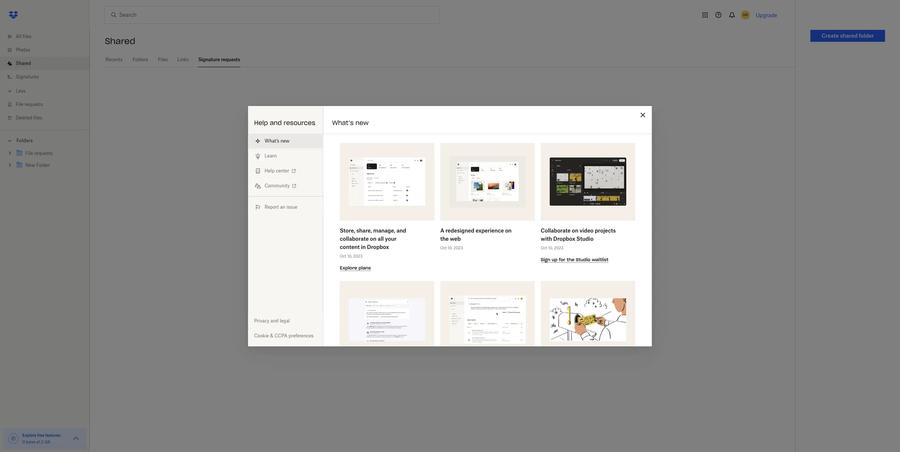 Task type: vqa. For each thing, say whether or not it's contained in the screenshot.
BN
no



Task type: locate. For each thing, give the bounding box(es) containing it.
in down collaborate
[[361, 244, 366, 250]]

shared up recents link
[[105, 36, 135, 46]]

and for legal
[[271, 318, 279, 324]]

shared down photos
[[16, 61, 31, 66]]

the right for
[[567, 257, 575, 262]]

progress
[[482, 105, 520, 116]]

learn
[[265, 153, 277, 159]]

someone looking at a paper coupon image
[[550, 298, 626, 342]]

legal
[[280, 318, 290, 324]]

files right all
[[23, 34, 31, 39]]

files link
[[158, 52, 168, 66]]

0 vertical spatial help
[[254, 119, 268, 126]]

oct inside store, share, manage, and collaborate on all your content in dropbox oct 10, 2023
[[340, 254, 346, 258]]

privacy and legal
[[254, 318, 290, 324]]

center
[[276, 168, 289, 174]]

what's new button
[[248, 134, 323, 149]]

requests right signature
[[221, 57, 240, 62]]

1 horizontal spatial the
[[567, 257, 575, 262]]

list
[[0, 25, 90, 130]]

and for resources
[[270, 119, 282, 126]]

bytes
[[26, 440, 36, 445]]

projects
[[595, 227, 616, 234]]

store, share, manage, and collaborate on all your content in dropbox oct 10, 2023
[[340, 227, 406, 258]]

signatures
[[16, 74, 39, 80]]

and left legal
[[271, 318, 279, 324]]

0 vertical spatial the
[[440, 236, 449, 242]]

2023 inside store, share, manage, and collaborate on all your content in dropbox oct 10, 2023
[[353, 254, 363, 258]]

what's left when
[[332, 119, 354, 126]]

folders down deleted
[[16, 138, 33, 143]]

10, down with
[[548, 246, 553, 250]]

list containing all files
[[0, 25, 90, 130]]

2023 up for
[[554, 246, 564, 250]]

video
[[580, 227, 594, 234]]

1 vertical spatial help
[[265, 168, 275, 174]]

free
[[37, 433, 44, 438]]

files
[[23, 34, 31, 39], [33, 115, 42, 121]]

oct down content
[[340, 254, 346, 258]]

on inside the collaborate on video projects with dropbox studio oct 10, 2023
[[572, 227, 578, 234]]

what's up learn
[[265, 138, 279, 144]]

2 horizontal spatial oct
[[541, 246, 547, 250]]

learn link
[[248, 149, 323, 163]]

help inside 'link'
[[265, 168, 275, 174]]

in
[[472, 105, 479, 116], [361, 244, 366, 250]]

explore up bytes at bottom left
[[22, 433, 36, 438]]

what's inside button
[[265, 138, 279, 144]]

requests up when you request signatures, they'll appear here.
[[431, 105, 469, 116]]

folders
[[133, 57, 148, 62], [16, 138, 33, 143]]

help up 'what's new' button
[[254, 119, 268, 126]]

studio
[[577, 236, 594, 242], [576, 257, 590, 262]]

requests inside 'link'
[[221, 57, 240, 62]]

web
[[450, 236, 461, 242]]

requests right file
[[25, 102, 43, 107]]

collaborate
[[541, 227, 571, 234]]

help
[[254, 119, 268, 126], [265, 168, 275, 174]]

folders link
[[132, 52, 149, 66]]

2023 down web
[[454, 246, 463, 250]]

folders left the files
[[133, 57, 148, 62]]

shared list item
[[0, 57, 90, 70]]

dropbox down collaborate
[[553, 236, 575, 242]]

0 horizontal spatial on
[[370, 236, 376, 242]]

studio inside the collaborate on video projects with dropbox studio oct 10, 2023
[[577, 236, 594, 242]]

new left when
[[356, 119, 369, 126]]

privacy and legal link
[[248, 314, 323, 329]]

links
[[177, 57, 189, 62]]

2023 inside the collaborate on video projects with dropbox studio oct 10, 2023
[[554, 246, 564, 250]]

help for help and resources
[[254, 119, 268, 126]]

group
[[0, 146, 90, 177]]

explore inside "explore free features 0 bytes of 2 gb"
[[22, 433, 36, 438]]

oct
[[440, 246, 447, 250], [541, 246, 547, 250], [340, 254, 346, 258]]

2 vertical spatial and
[[271, 318, 279, 324]]

oct down a
[[440, 246, 447, 250]]

on inside a redesigned experience on the web oct 10, 2023
[[505, 227, 512, 234]]

explore
[[340, 265, 357, 271], [22, 433, 36, 438]]

with
[[541, 236, 552, 242]]

resources
[[284, 119, 315, 126]]

cookie & ccpa preferences
[[254, 333, 314, 339]]

0 horizontal spatial what's
[[265, 138, 279, 144]]

dropbox image
[[6, 7, 21, 22]]

no
[[374, 105, 386, 116]]

files
[[158, 57, 168, 62]]

explore plans link
[[340, 264, 371, 271]]

help left center
[[265, 168, 275, 174]]

explore inside help and resources dialog
[[340, 265, 357, 271]]

your
[[385, 236, 396, 242]]

oct down with
[[541, 246, 547, 250]]

studio down video
[[577, 236, 594, 242]]

no signature requests in progress
[[374, 105, 520, 116]]

explore left plans
[[340, 265, 357, 271]]

on left all
[[370, 236, 376, 242]]

on left video
[[572, 227, 578, 234]]

experience
[[476, 227, 504, 234]]

and
[[270, 119, 282, 126], [397, 227, 406, 234], [271, 318, 279, 324]]

dropbox down all
[[367, 244, 389, 250]]

0 vertical spatial files
[[23, 34, 31, 39]]

1 horizontal spatial 2023
[[454, 246, 463, 250]]

links link
[[177, 52, 189, 66]]

for
[[559, 257, 565, 262]]

on
[[505, 227, 512, 234], [572, 227, 578, 234], [370, 236, 376, 242]]

oct inside a redesigned experience on the web oct 10, 2023
[[440, 246, 447, 250]]

0 horizontal spatial dropbox
[[367, 244, 389, 250]]

and up 'what's new' button
[[270, 119, 282, 126]]

0 horizontal spatial new
[[281, 138, 290, 144]]

1 vertical spatial studio
[[576, 257, 590, 262]]

1 horizontal spatial explore
[[340, 265, 357, 271]]

files right deleted
[[33, 115, 42, 121]]

with dropbox studio, users can collaborate on video projects image
[[550, 158, 626, 206]]

1 horizontal spatial what's
[[332, 119, 354, 126]]

waitlist
[[592, 257, 608, 262]]

upgrade link
[[756, 12, 778, 18]]

1 horizontal spatial in
[[472, 105, 479, 116]]

and right manage,
[[397, 227, 406, 234]]

plans
[[358, 265, 371, 271]]

0 horizontal spatial what's new
[[265, 138, 290, 144]]

on right experience
[[505, 227, 512, 234]]

10, down content
[[347, 254, 352, 258]]

10, down web
[[448, 246, 453, 250]]

1 vertical spatial folders
[[16, 138, 33, 143]]

0 horizontal spatial in
[[361, 244, 366, 250]]

1 vertical spatial and
[[397, 227, 406, 234]]

what's new inside button
[[265, 138, 290, 144]]

1 vertical spatial files
[[33, 115, 42, 121]]

0 vertical spatial new
[[356, 119, 369, 126]]

1 vertical spatial shared
[[16, 61, 31, 66]]

you
[[389, 121, 400, 128]]

0 horizontal spatial the
[[440, 236, 449, 242]]

1 horizontal spatial oct
[[440, 246, 447, 250]]

10, inside store, share, manage, and collaborate on all your content in dropbox oct 10, 2023
[[347, 254, 352, 258]]

community
[[265, 183, 290, 188]]

dropbox inside store, share, manage, and collaborate on all your content in dropbox oct 10, 2023
[[367, 244, 389, 250]]

ccpa
[[275, 333, 288, 339]]

requests inside list
[[25, 102, 43, 107]]

0 horizontal spatial 10,
[[347, 254, 352, 258]]

&
[[270, 333, 273, 339]]

1 vertical spatial new
[[281, 138, 290, 144]]

2 horizontal spatial requests
[[431, 105, 469, 116]]

studio inside sign up for the studio waitlist link
[[576, 257, 590, 262]]

0 horizontal spatial files
[[23, 34, 31, 39]]

2
[[41, 440, 43, 445]]

0 horizontal spatial requests
[[25, 102, 43, 107]]

explore for explore free features 0 bytes of 2 gb
[[22, 433, 36, 438]]

0 vertical spatial folders
[[133, 57, 148, 62]]

what's new left when
[[332, 119, 369, 126]]

0 vertical spatial shared
[[105, 36, 135, 46]]

cookie
[[254, 333, 269, 339]]

1 horizontal spatial shared
[[105, 36, 135, 46]]

recents
[[106, 57, 123, 62]]

1 horizontal spatial dropbox
[[553, 236, 575, 242]]

1 vertical spatial dropbox
[[367, 244, 389, 250]]

manage,
[[373, 227, 395, 234]]

dropbox ai helps users search for files in their folders image
[[449, 296, 526, 344]]

the inside a redesigned experience on the web oct 10, 2023
[[440, 236, 449, 242]]

2023
[[454, 246, 463, 250], [554, 246, 564, 250], [353, 254, 363, 258]]

2 horizontal spatial 10,
[[548, 246, 553, 250]]

signature
[[388, 105, 429, 116]]

0 vertical spatial explore
[[340, 265, 357, 271]]

1 horizontal spatial 10,
[[448, 246, 453, 250]]

0 vertical spatial studio
[[577, 236, 594, 242]]

files for all files
[[23, 34, 31, 39]]

content
[[340, 244, 360, 250]]

0 horizontal spatial oct
[[340, 254, 346, 258]]

here.
[[509, 121, 525, 128]]

illustration of an empty shelf image
[[391, 170, 503, 282]]

sign up for the studio waitlist
[[541, 257, 608, 262]]

what's new
[[332, 119, 369, 126], [265, 138, 290, 144]]

0 vertical spatial and
[[270, 119, 282, 126]]

1 vertical spatial in
[[361, 244, 366, 250]]

2 horizontal spatial 2023
[[554, 246, 564, 250]]

studio left waitlist
[[576, 257, 590, 262]]

1 vertical spatial explore
[[22, 433, 36, 438]]

shared
[[105, 36, 135, 46], [16, 61, 31, 66]]

0 horizontal spatial explore
[[22, 433, 36, 438]]

0 horizontal spatial 2023
[[353, 254, 363, 258]]

the
[[440, 236, 449, 242], [567, 257, 575, 262]]

requests for signature requests
[[221, 57, 240, 62]]

create shared folder button
[[811, 30, 885, 42]]

0 horizontal spatial folders
[[16, 138, 33, 143]]

1 horizontal spatial files
[[33, 115, 42, 121]]

2 horizontal spatial on
[[572, 227, 578, 234]]

new
[[356, 119, 369, 126], [281, 138, 290, 144]]

new up the learn link
[[281, 138, 290, 144]]

0 vertical spatial dropbox
[[553, 236, 575, 242]]

help for help center
[[265, 168, 275, 174]]

tab list
[[105, 52, 795, 67]]

1 vertical spatial what's new
[[265, 138, 290, 144]]

the down a
[[440, 236, 449, 242]]

0 vertical spatial in
[[472, 105, 479, 116]]

1 vertical spatial what's
[[265, 138, 279, 144]]

in up they'll
[[472, 105, 479, 116]]

2023 up explore plans link
[[353, 254, 363, 258]]

a redesigned experience on the web oct 10, 2023
[[440, 227, 512, 250]]

what's new up learn
[[265, 138, 290, 144]]

0 horizontal spatial shared
[[16, 61, 31, 66]]

on inside store, share, manage, and collaborate on all your content in dropbox oct 10, 2023
[[370, 236, 376, 242]]

shared
[[840, 33, 858, 39]]

1 horizontal spatial requests
[[221, 57, 240, 62]]

1 horizontal spatial on
[[505, 227, 512, 234]]

1 horizontal spatial folders
[[133, 57, 148, 62]]

of
[[37, 440, 40, 445]]

1 horizontal spatial what's new
[[332, 119, 369, 126]]



Task type: describe. For each thing, give the bounding box(es) containing it.
the all files section of dropbox image
[[449, 156, 526, 207]]

new inside button
[[281, 138, 290, 144]]

signature requests
[[198, 57, 240, 62]]

in inside store, share, manage, and collaborate on all your content in dropbox oct 10, 2023
[[361, 244, 366, 250]]

privacy
[[254, 318, 269, 324]]

collaborate
[[340, 236, 369, 242]]

community link
[[248, 178, 323, 193]]

all files
[[16, 34, 31, 39]]

collaborate on video projects with dropbox studio oct 10, 2023
[[541, 227, 616, 250]]

they'll
[[465, 121, 483, 128]]

help center
[[265, 168, 289, 174]]

10, inside the collaborate on video projects with dropbox studio oct 10, 2023
[[548, 246, 553, 250]]

all
[[16, 34, 21, 39]]

folders inside folders link
[[133, 57, 148, 62]]

quota usage element
[[7, 433, 19, 445]]

0 vertical spatial what's
[[332, 119, 354, 126]]

shared inside shared link
[[16, 61, 31, 66]]

all files link
[[6, 30, 90, 43]]

preferences
[[289, 333, 314, 339]]

share,
[[356, 227, 372, 234]]

up
[[552, 257, 558, 262]]

folder
[[859, 33, 874, 39]]

folders inside folders "button"
[[16, 138, 33, 143]]

create shared folder
[[822, 33, 874, 39]]

file requests
[[16, 102, 43, 107]]

less image
[[6, 87, 13, 95]]

when you request signatures, they'll appear here.
[[369, 121, 525, 128]]

sign up for the studio waitlist link
[[541, 256, 608, 263]]

when
[[369, 121, 387, 128]]

requests for file requests
[[25, 102, 43, 107]]

file
[[16, 102, 23, 107]]

dropbox inside the collaborate on video projects with dropbox studio oct 10, 2023
[[553, 236, 575, 242]]

0 vertical spatial what's new
[[332, 119, 369, 126]]

deleted
[[16, 115, 32, 121]]

store,
[[340, 227, 355, 234]]

signatures,
[[428, 121, 463, 128]]

dash answer screen image
[[349, 298, 425, 342]]

report
[[265, 204, 279, 210]]

folders button
[[0, 135, 90, 146]]

explore for explore plans
[[340, 265, 357, 271]]

request
[[402, 121, 426, 128]]

all
[[378, 236, 384, 242]]

less
[[16, 88, 25, 94]]

report an issue
[[265, 204, 298, 210]]

the entry point screen of dropbox sign image
[[349, 158, 425, 206]]

recents link
[[105, 52, 123, 66]]

signatures link
[[6, 70, 90, 84]]

explore free features 0 bytes of 2 gb
[[22, 433, 60, 445]]

files for deleted files
[[33, 115, 42, 121]]

10, inside a redesigned experience on the web oct 10, 2023
[[448, 246, 453, 250]]

deleted files
[[16, 115, 42, 121]]

issue
[[287, 204, 298, 210]]

an
[[280, 204, 285, 210]]

cookie & ccpa preferences button
[[248, 329, 323, 344]]

create
[[822, 33, 839, 39]]

appear
[[485, 121, 507, 128]]

oct inside the collaborate on video projects with dropbox studio oct 10, 2023
[[541, 246, 547, 250]]

upgrade
[[756, 12, 778, 18]]

shared link
[[6, 57, 90, 70]]

2023 inside a redesigned experience on the web oct 10, 2023
[[454, 246, 463, 250]]

explore plans
[[340, 265, 371, 271]]

0
[[22, 440, 25, 445]]

file requests link
[[6, 98, 90, 111]]

signature requests link
[[198, 52, 241, 66]]

report an issue link
[[248, 200, 323, 215]]

help and resources dialog
[[248, 106, 652, 452]]

tab list containing recents
[[105, 52, 795, 67]]

help center link
[[248, 163, 323, 178]]

signature
[[198, 57, 220, 62]]

1 vertical spatial the
[[567, 257, 575, 262]]

sign
[[541, 257, 550, 262]]

photos link
[[6, 43, 90, 57]]

1 horizontal spatial new
[[356, 119, 369, 126]]

features
[[45, 433, 60, 438]]

a
[[440, 227, 444, 234]]

deleted files link
[[6, 111, 90, 125]]

and inside store, share, manage, and collaborate on all your content in dropbox oct 10, 2023
[[397, 227, 406, 234]]

photos
[[16, 47, 30, 53]]

redesigned
[[446, 227, 474, 234]]

help and resources
[[254, 119, 315, 126]]

gb
[[44, 440, 50, 445]]



